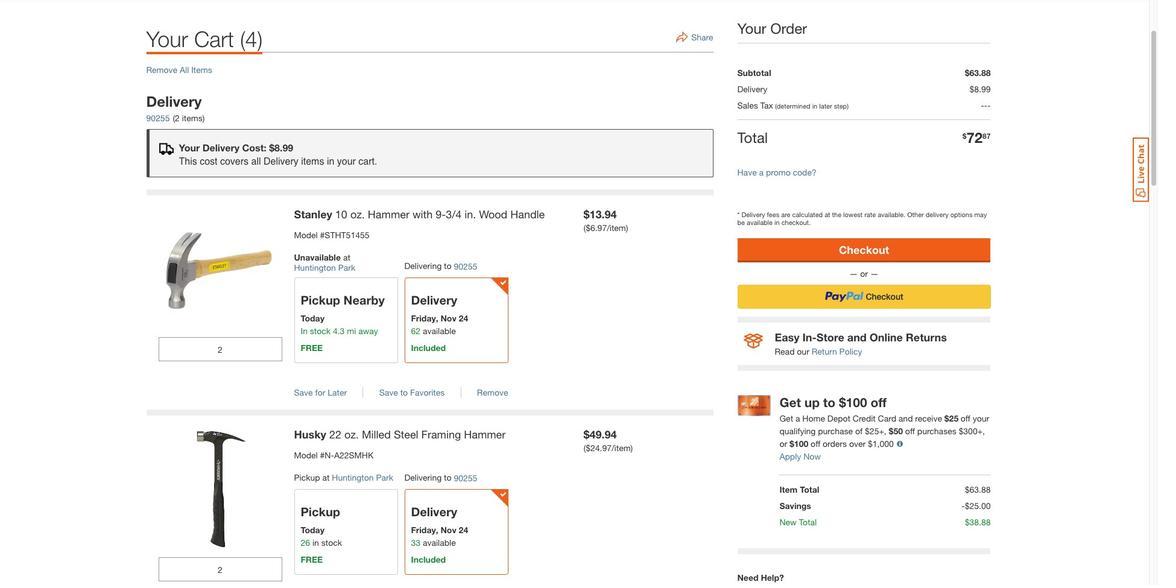 Task type: describe. For each thing, give the bounding box(es) containing it.
10 oz. hammer with 9-3/4 in. wood handle image
[[158, 208, 282, 331]]

this
[[179, 156, 197, 167]]

available for pickup nearby
[[423, 326, 456, 336]]

other
[[907, 211, 924, 218]]

share link
[[691, 32, 713, 42]]

model # stht51455
[[294, 230, 370, 240]]

model for pickup
[[294, 450, 318, 460]]

may
[[975, 211, 987, 218]]

husky
[[294, 428, 326, 441]]

are
[[781, 211, 791, 218]]

of
[[855, 426, 863, 436]]

# for pickup
[[320, 450, 325, 460]]

or inside off purchases $300+, or
[[780, 439, 787, 449]]

$6.97
[[586, 223, 607, 233]]

cart
[[359, 156, 375, 167]]

$50
[[889, 426, 903, 436]]

9-
[[436, 208, 446, 221]]

your for your order
[[738, 20, 766, 37]]

stanley
[[294, 208, 332, 221]]

save to favorites link
[[379, 387, 445, 398]]

included for pickup
[[411, 554, 446, 565]]

store
[[817, 331, 845, 344]]

22 oz. milled steel framing hammer image
[[158, 428, 282, 551]]

order
[[771, 20, 807, 37]]

to left favorites
[[400, 387, 408, 398]]

in inside sales tax (determined in later step)
[[812, 102, 818, 110]]

off up card
[[871, 395, 887, 410]]

♢
[[887, 395, 887, 396]]

delivering to 90255 for pickup nearby
[[405, 261, 477, 271]]

# for pickup nearby
[[320, 230, 325, 240]]

get for a
[[780, 413, 793, 424]]

in inside your delivery cost: $8.99 this cost covers all delivery items in your cart .
[[327, 156, 334, 167]]

nearby
[[344, 293, 385, 307]]

1 horizontal spatial or
[[860, 268, 868, 279]]

share
[[691, 32, 713, 42]]

return policy link
[[812, 346, 862, 357]]

4
[[245, 26, 257, 52]]

remove link
[[477, 387, 508, 398]]

online
[[870, 331, 903, 344]]

save for save to favorites
[[379, 387, 398, 398]]

apply now
[[780, 451, 821, 462]]

in
[[301, 326, 308, 336]]

step)
[[834, 102, 849, 110]]

sales
[[738, 100, 758, 110]]

items inside your delivery cost: $8.99 this cost covers all delivery items in your cart .
[[301, 156, 324, 167]]

huntington for pickup
[[332, 472, 374, 483]]

2 — from the left
[[870, 268, 879, 279]]

easy
[[775, 331, 800, 344]]

1 vertical spatial hammer
[[464, 428, 506, 441]]

steel
[[394, 428, 418, 441]]

promo
[[766, 167, 791, 177]]

save for later link
[[294, 387, 347, 398]]

nov 24 for pickup nearby
[[441, 313, 468, 323]]

4.3
[[333, 326, 345, 336]]

stock for today
[[321, 537, 342, 548]]

to down framing
[[444, 472, 452, 483]]

remove all items link
[[146, 65, 212, 75]]

up
[[805, 395, 820, 410]]

total for item total
[[800, 484, 819, 495]]

new total
[[780, 517, 817, 527]]

( up delivery home icon at the left
[[173, 113, 175, 123]]

apply
[[780, 451, 801, 462]]

stock for nearby
[[310, 326, 331, 336]]

later
[[328, 387, 347, 398]]

model for pickup nearby
[[294, 230, 318, 240]]

to up delivery friday, nov 24 62 available
[[444, 261, 452, 271]]

huntington park button for pickup nearby
[[294, 262, 355, 273]]

purchase
[[818, 426, 853, 436]]

apply now link
[[780, 451, 821, 462]]

— or —
[[850, 268, 879, 279]]

n-
[[325, 450, 334, 460]]

a for get
[[796, 413, 800, 424]]

remove for remove link
[[477, 387, 508, 398]]

easy in-store and online returns read our return policy
[[775, 331, 947, 357]]

oz. for pickup nearby
[[350, 208, 365, 221]]

delivery inside delivery friday, nov 24 62 available
[[411, 293, 457, 307]]

your cart ( 4 )
[[146, 26, 263, 52]]

get up to $100 off ♢
[[780, 395, 887, 410]]

0 vertical spatial )
[[257, 26, 263, 52]]

$ 72 87
[[963, 129, 991, 146]]

( inside $13.94 ( $6.97 /item)
[[584, 223, 586, 233]]

0 vertical spatial 90255
[[146, 113, 170, 123]]

friday, for pickup
[[411, 525, 438, 535]]

$49.94 ( $24.97 /item)
[[584, 428, 633, 453]]

2
[[175, 113, 180, 123]]

friday, for pickup nearby
[[411, 313, 438, 323]]

card
[[878, 413, 896, 424]]

our
[[797, 346, 809, 357]]

available inside the * delivery fees are calculated at the lowest rate available. other delivery options may be available in checkout.
[[747, 218, 773, 226]]

pickup at huntington park
[[294, 472, 393, 483]]

qualifying
[[780, 426, 816, 436]]

checkout
[[839, 243, 889, 256]]

have a promo code? link
[[738, 167, 817, 177]]

be
[[738, 218, 745, 226]]

new
[[780, 517, 797, 527]]

delivery inside the * delivery fees are calculated at the lowest rate available. other delivery options may be available in checkout.
[[742, 211, 765, 218]]

item total
[[780, 484, 819, 495]]

1 — from the left
[[850, 268, 858, 279]]

item
[[780, 484, 798, 495]]

- $25.00
[[962, 501, 991, 511]]

in inside the * delivery fees are calculated at the lowest rate available. other delivery options may be available in checkout.
[[775, 218, 780, 226]]

$25+,
[[865, 426, 887, 436]]

---
[[981, 100, 991, 110]]

$13.94
[[584, 208, 617, 221]]

mi
[[347, 326, 356, 336]]

delivery friday, nov 24 33 available
[[411, 505, 468, 548]]

delivery home image
[[159, 143, 173, 155]]

$8.99 inside your delivery cost: $8.99 this cost covers all delivery items in your cart .
[[269, 142, 293, 153]]

delivering to 90255 for pickup
[[405, 472, 477, 483]]

off purchases $300+, or
[[780, 426, 985, 449]]

all
[[251, 156, 261, 167]]

$
[[963, 131, 967, 140]]

$63.88 for item total
[[965, 484, 991, 495]]

$300+,
[[959, 426, 985, 436]]

90255 for pickup
[[454, 473, 477, 483]]

live chat image
[[1133, 138, 1149, 202]]

0 vertical spatial 90255 link
[[146, 113, 170, 123]]

milled
[[362, 428, 391, 441]]

your inside off your qualifying purchase of $25+,
[[973, 413, 989, 424]]

share cart image
[[676, 31, 691, 43]]

returns
[[906, 331, 947, 344]]

33
[[411, 537, 421, 548]]

0 vertical spatial hammer
[[368, 208, 410, 221]]

unavailable at huntington park
[[294, 252, 355, 273]]

huntington for pickup nearby
[[294, 262, 336, 273]]

( inside $49.94 ( $24.97 /item)
[[584, 443, 586, 453]]



Task type: vqa. For each thing, say whether or not it's contained in the screenshot.
Schedule A Free Consultation button
no



Task type: locate. For each thing, give the bounding box(es) containing it.
pickup for today
[[301, 505, 340, 519]]

nov 24 inside delivery friday, nov 24 33 available
[[441, 525, 468, 535]]

(determined
[[775, 102, 811, 110]]

in inside pickup today 26 in stock
[[312, 537, 319, 548]]

0 vertical spatial free
[[301, 343, 323, 353]]

$100
[[839, 395, 867, 410], [790, 439, 809, 449]]

at left the the
[[825, 211, 830, 218]]

oz. right 22
[[344, 428, 359, 441]]

your up the this
[[179, 142, 200, 153]]

remove all items
[[146, 65, 212, 75]]

delivering for pickup nearby
[[405, 261, 442, 271]]

free
[[301, 343, 323, 353], [301, 554, 323, 565]]

1 horizontal spatial save
[[379, 387, 398, 398]]

1 vertical spatial a
[[796, 413, 800, 424]]

( 2 items )
[[173, 113, 205, 123]]

delivery inside delivery friday, nov 24 33 available
[[411, 505, 457, 519]]

off inside off purchases $300+, or
[[905, 426, 915, 436]]

today inside pickup today 26 in stock
[[301, 525, 325, 535]]

0 vertical spatial at
[[825, 211, 830, 218]]

2 save from the left
[[379, 387, 398, 398]]

available right be at the right of the page
[[747, 218, 773, 226]]

today
[[301, 313, 325, 323], [301, 525, 325, 535]]

1 nov 24 from the top
[[441, 313, 468, 323]]

1 vertical spatial remove
[[477, 387, 508, 398]]

0 vertical spatial stock
[[310, 326, 331, 336]]

$63.88 up --- at the top right of the page
[[965, 68, 991, 78]]

all
[[180, 65, 189, 75]]

0 horizontal spatial hammer
[[368, 208, 410, 221]]

$49.94
[[584, 428, 617, 441]]

1 vertical spatial free
[[301, 554, 323, 565]]

1 vertical spatial 90255 link
[[454, 261, 477, 271]]

*
[[738, 211, 740, 218]]

1 horizontal spatial at
[[343, 252, 350, 262]]

or
[[860, 268, 868, 279], [780, 439, 787, 449]]

included down 33
[[411, 554, 446, 565]]

your
[[337, 156, 356, 167], [973, 413, 989, 424]]

available inside delivery friday, nov 24 33 available
[[423, 537, 456, 548]]

friday,
[[411, 313, 438, 323], [411, 525, 438, 535]]

pickup today 26 in stock
[[301, 505, 342, 548]]

1 horizontal spatial items
[[301, 156, 324, 167]]

$8.99 right 'cost:'
[[269, 142, 293, 153]]

calculated
[[792, 211, 823, 218]]

1 delivering from the top
[[405, 261, 442, 271]]

stock right 26
[[321, 537, 342, 548]]

park inside 'unavailable at huntington park'
[[338, 262, 355, 273]]

0 horizontal spatial $8.99
[[269, 142, 293, 153]]

2 delivering to 90255 from the top
[[405, 472, 477, 483]]

at inside the * delivery fees are calculated at the lowest rate available. other delivery options may be available in checkout.
[[825, 211, 830, 218]]

model # n-a22smhk
[[294, 450, 374, 460]]

your delivery cost: $8.99 this cost covers all delivery items in your cart .
[[179, 142, 377, 167]]

and
[[848, 331, 867, 344], [899, 413, 913, 424]]

delivery right all
[[264, 156, 298, 167]]

rate
[[865, 211, 876, 218]]

free for nearby
[[301, 343, 323, 353]]

nov 24 inside delivery friday, nov 24 62 available
[[441, 313, 468, 323]]

pickup for at
[[294, 472, 320, 483]]

0 horizontal spatial park
[[338, 262, 355, 273]]

$8.99 up --- at the top right of the page
[[970, 84, 991, 94]]

and up $50 on the right of the page
[[899, 413, 913, 424]]

—
[[850, 268, 858, 279], [870, 268, 879, 279]]

park down milled
[[376, 472, 393, 483]]

0 horizontal spatial and
[[848, 331, 867, 344]]

your for your delivery cost: $8.99 this cost covers all delivery items in your cart .
[[179, 142, 200, 153]]

2 delivering from the top
[[405, 472, 442, 483]]

$100 off orders over $1,000
[[790, 439, 894, 449]]

pickup inside pickup nearby today in stock 4.3 mi away
[[301, 293, 340, 307]]

delivery up cost
[[202, 142, 239, 153]]

2 included from the top
[[411, 554, 446, 565]]

90255 link for pickup nearby
[[454, 261, 477, 271]]

0 horizontal spatial —
[[850, 268, 858, 279]]

at inside 'unavailable at huntington park'
[[343, 252, 350, 262]]

free down 26
[[301, 554, 323, 565]]

park for pickup nearby
[[338, 262, 355, 273]]

pickup up 26
[[301, 505, 340, 519]]

-
[[981, 100, 984, 110], [984, 100, 988, 110], [988, 100, 991, 110], [962, 501, 965, 511]]

credit
[[853, 413, 876, 424]]

) right cart at the left of the page
[[257, 26, 263, 52]]

1 vertical spatial $63.88
[[965, 484, 991, 495]]

or down checkout
[[860, 268, 868, 279]]

90255 link down in.
[[454, 261, 477, 271]]

available.
[[878, 211, 906, 218]]

delivering
[[405, 261, 442, 271], [405, 472, 442, 483]]

savings
[[780, 501, 811, 511]]

oz. for pickup
[[344, 428, 359, 441]]

huntington park button
[[294, 262, 355, 273], [332, 472, 393, 483]]

0 horizontal spatial or
[[780, 439, 787, 449]]

available for pickup
[[423, 537, 456, 548]]

friday, up 62
[[411, 313, 438, 323]]

1 vertical spatial #
[[320, 450, 325, 460]]

included for pickup nearby
[[411, 343, 446, 353]]

for
[[315, 387, 325, 398]]

off up now
[[811, 439, 821, 449]]

1 horizontal spatial $8.99
[[970, 84, 991, 94]]

in right 26
[[312, 537, 319, 548]]

0 vertical spatial get
[[780, 395, 801, 410]]

checkout.
[[782, 218, 811, 226]]

1 vertical spatial pickup
[[294, 472, 320, 483]]

1 vertical spatial total
[[800, 484, 819, 495]]

#
[[320, 230, 325, 240], [320, 450, 325, 460]]

a up qualifying
[[796, 413, 800, 424]]

0 horizontal spatial remove
[[146, 65, 177, 75]]

90255 down framing
[[454, 473, 477, 483]]

1 vertical spatial $8.99
[[269, 142, 293, 153]]

1 vertical spatial today
[[301, 525, 325, 535]]

1 vertical spatial delivering to 90255
[[405, 472, 477, 483]]

$1,000
[[868, 439, 894, 449]]

total right new
[[799, 517, 817, 527]]

1 included from the top
[[411, 343, 446, 353]]

0 vertical spatial nov 24
[[441, 313, 468, 323]]

1 horizontal spatial $100
[[839, 395, 867, 410]]

$13.94 ( $6.97 /item)
[[584, 208, 628, 233]]

1 vertical spatial huntington park button
[[332, 472, 393, 483]]

1 vertical spatial stock
[[321, 537, 342, 548]]

apply now image
[[897, 441, 903, 447]]

0 horizontal spatial save
[[294, 387, 313, 398]]

delivery up 62
[[411, 293, 457, 307]]

friday, inside delivery friday, nov 24 33 available
[[411, 525, 438, 535]]

$63.88 for subtotal
[[965, 68, 991, 78]]

0 vertical spatial and
[[848, 331, 867, 344]]

delivering up delivery friday, nov 24 62 available
[[405, 261, 442, 271]]

( right cart at the left of the page
[[240, 26, 245, 52]]

free for today
[[301, 554, 323, 565]]

1 friday, from the top
[[411, 313, 438, 323]]

today up 'in'
[[301, 313, 325, 323]]

total for new total
[[799, 517, 817, 527]]

items up stanley in the top left of the page
[[301, 156, 324, 167]]

1 vertical spatial items
[[301, 156, 324, 167]]

pickup inside pickup today 26 in stock
[[301, 505, 340, 519]]

0 vertical spatial or
[[860, 268, 868, 279]]

fees
[[767, 211, 780, 218]]

2 free from the top
[[301, 554, 323, 565]]

0 vertical spatial today
[[301, 313, 325, 323]]

1 vertical spatial and
[[899, 413, 913, 424]]

2 vertical spatial 90255 link
[[454, 473, 477, 483]]

pickup up 'in'
[[301, 293, 340, 307]]

( down $13.94
[[584, 223, 586, 233]]

1 vertical spatial or
[[780, 439, 787, 449]]

3/4
[[446, 208, 462, 221]]

cost:
[[242, 142, 266, 153]]

delivering to 90255 down framing
[[405, 472, 477, 483]]

huntington park button for pickup
[[332, 472, 393, 483]]

stock
[[310, 326, 331, 336], [321, 537, 342, 548]]

/item) down $13.94
[[607, 223, 628, 233]]

2 vertical spatial available
[[423, 537, 456, 548]]

hammer left with
[[368, 208, 410, 221]]

— down checkout
[[850, 268, 858, 279]]

1 vertical spatial )
[[203, 113, 205, 123]]

2 friday, from the top
[[411, 525, 438, 535]]

delivery
[[926, 211, 949, 218]]

0 horizontal spatial your
[[337, 156, 356, 167]]

0 horizontal spatial items
[[182, 113, 203, 123]]

lowest
[[843, 211, 863, 218]]

framing
[[421, 428, 461, 441]]

wood
[[479, 208, 508, 221]]

in left later
[[812, 102, 818, 110]]

and up policy
[[848, 331, 867, 344]]

1 model from the top
[[294, 230, 318, 240]]

to right up
[[823, 395, 836, 410]]

model down stanley in the top left of the page
[[294, 230, 318, 240]]

$63.88
[[965, 68, 991, 78], [965, 484, 991, 495]]

friday, inside delivery friday, nov 24 62 available
[[411, 313, 438, 323]]

(
[[240, 26, 245, 52], [173, 113, 175, 123], [584, 223, 586, 233], [584, 443, 586, 453]]

90255 down in.
[[454, 261, 477, 271]]

your for your cart ( 4 )
[[146, 26, 188, 52]]

1 # from the top
[[320, 230, 325, 240]]

* delivery fees are calculated at the lowest rate available. other delivery options may be available in checkout.
[[738, 211, 987, 226]]

0 horizontal spatial $100
[[790, 439, 809, 449]]

model down husky
[[294, 450, 318, 460]]

1 vertical spatial $100
[[790, 439, 809, 449]]

1 horizontal spatial )
[[257, 26, 263, 52]]

at down n-
[[322, 472, 330, 483]]

huntington park button down a22smhk
[[332, 472, 393, 483]]

get up qualifying
[[780, 413, 793, 424]]

2 # from the top
[[320, 450, 325, 460]]

0 vertical spatial your
[[337, 156, 356, 167]]

total right item
[[800, 484, 819, 495]]

friday, up 33
[[411, 525, 438, 535]]

0 vertical spatial huntington park button
[[294, 262, 355, 273]]

free down 'in'
[[301, 343, 323, 353]]

$25.00
[[965, 501, 991, 511]]

delivering down steel
[[405, 472, 442, 483]]

huntington down model # stht51455
[[294, 262, 336, 273]]

your up $300+,
[[973, 413, 989, 424]]

0 vertical spatial $100
[[839, 395, 867, 410]]

save for later
[[294, 387, 347, 398]]

90255 left 2
[[146, 113, 170, 123]]

today inside pickup nearby today in stock 4.3 mi away
[[301, 313, 325, 323]]

your left cart
[[337, 156, 356, 167]]

/item) for pickup
[[612, 443, 633, 453]]

policy
[[840, 346, 862, 357]]

model
[[294, 230, 318, 240], [294, 450, 318, 460]]

save for save for later
[[294, 387, 313, 398]]

covers
[[220, 156, 249, 167]]

/item) for pickup nearby
[[607, 223, 628, 233]]

0 vertical spatial available
[[747, 218, 773, 226]]

get left up
[[780, 395, 801, 410]]

1 $63.88 from the top
[[965, 68, 991, 78]]

None field
[[158, 337, 282, 361], [158, 557, 282, 582], [158, 337, 282, 361], [158, 557, 282, 582]]

available
[[747, 218, 773, 226], [423, 326, 456, 336], [423, 537, 456, 548]]

items right 2
[[182, 113, 203, 123]]

your up the remove all items link
[[146, 26, 188, 52]]

0 vertical spatial a
[[759, 167, 764, 177]]

stock inside pickup nearby today in stock 4.3 mi away
[[310, 326, 331, 336]]

1 horizontal spatial and
[[899, 413, 913, 424]]

/item) down $49.94
[[612, 443, 633, 453]]

90255 link down framing
[[454, 473, 477, 483]]

get
[[780, 395, 801, 410], [780, 413, 793, 424]]

your inside your delivery cost: $8.99 this cost covers all delivery items in your cart .
[[179, 142, 200, 153]]

90255 for pickup nearby
[[454, 261, 477, 271]]

with
[[413, 208, 433, 221]]

1 get from the top
[[780, 395, 801, 410]]

receive
[[915, 413, 942, 424]]

cost
[[200, 156, 217, 167]]

1 horizontal spatial a
[[796, 413, 800, 424]]

/item) inside $49.94 ( $24.97 /item)
[[612, 443, 633, 453]]

off right $50 on the right of the page
[[905, 426, 915, 436]]

at
[[825, 211, 830, 218], [343, 252, 350, 262], [322, 472, 330, 483]]

2 vertical spatial at
[[322, 472, 330, 483]]

huntington inside 'unavailable at huntington park'
[[294, 262, 336, 273]]

1 vertical spatial model
[[294, 450, 318, 460]]

1 free from the top
[[301, 343, 323, 353]]

1 today from the top
[[301, 313, 325, 323]]

1 vertical spatial available
[[423, 326, 456, 336]]

available right 33
[[423, 537, 456, 548]]

0 vertical spatial /item)
[[607, 223, 628, 233]]

nov 24 for pickup
[[441, 525, 468, 535]]

pickup down 'model # n-a22smhk'
[[294, 472, 320, 483]]

0 vertical spatial items
[[182, 113, 203, 123]]

delivering to 90255 up delivery friday, nov 24 62 available
[[405, 261, 477, 271]]

delivery down 'subtotal'
[[738, 84, 768, 94]]

87
[[983, 131, 991, 140]]

10
[[335, 208, 347, 221]]

save left for
[[294, 387, 313, 398]]

2 get from the top
[[780, 413, 793, 424]]

.
[[375, 156, 377, 167]]

huntington park button down model # stht51455
[[294, 262, 355, 273]]

$63.88 up the $25.00
[[965, 484, 991, 495]]

1 save from the left
[[294, 387, 313, 398]]

your left order
[[738, 20, 766, 37]]

remove
[[146, 65, 177, 75], [477, 387, 508, 398]]

$100 up credit
[[839, 395, 867, 410]]

save left favorites
[[379, 387, 398, 398]]

subtotal
[[738, 68, 771, 78]]

nov 24
[[441, 313, 468, 323], [441, 525, 468, 535]]

) right 2
[[203, 113, 205, 123]]

0 vertical spatial delivering to 90255
[[405, 261, 477, 271]]

1 delivering to 90255 from the top
[[405, 261, 477, 271]]

# down husky
[[320, 450, 325, 460]]

delivery up 2
[[146, 93, 202, 110]]

delivery friday, nov 24 62 available
[[411, 293, 468, 336]]

included down 62
[[411, 343, 446, 353]]

a22smhk
[[334, 450, 374, 460]]

need
[[738, 573, 759, 583]]

delivery up 33
[[411, 505, 457, 519]]

0 vertical spatial $63.88
[[965, 68, 991, 78]]

1 vertical spatial huntington
[[332, 472, 374, 483]]

tax
[[760, 100, 773, 110]]

0 vertical spatial total
[[738, 129, 768, 146]]

home
[[803, 413, 825, 424]]

pickup for nearby
[[301, 293, 340, 307]]

1 vertical spatial delivering
[[405, 472, 442, 483]]

in left cart
[[327, 156, 334, 167]]

available right 62
[[423, 326, 456, 336]]

1 vertical spatial oz.
[[344, 428, 359, 441]]

1 horizontal spatial hammer
[[464, 428, 506, 441]]

cart
[[194, 26, 234, 52]]

today up 26
[[301, 525, 325, 535]]

1 vertical spatial park
[[376, 472, 393, 483]]

depot
[[828, 413, 851, 424]]

0 vertical spatial included
[[411, 343, 446, 353]]

2 vertical spatial total
[[799, 517, 817, 527]]

0 vertical spatial delivering
[[405, 261, 442, 271]]

your
[[738, 20, 766, 37], [146, 26, 188, 52], [179, 142, 200, 153]]

)
[[257, 26, 263, 52], [203, 113, 205, 123]]

0 vertical spatial friday,
[[411, 313, 438, 323]]

get for up
[[780, 395, 801, 410]]

— down the checkout button
[[870, 268, 879, 279]]

1 vertical spatial /item)
[[612, 443, 633, 453]]

/item) inside $13.94 ( $6.97 /item)
[[607, 223, 628, 233]]

0 vertical spatial huntington
[[294, 262, 336, 273]]

0 vertical spatial pickup
[[301, 293, 340, 307]]

90255 link left 2
[[146, 113, 170, 123]]

2 nov 24 from the top
[[441, 525, 468, 535]]

stock right 'in'
[[310, 326, 331, 336]]

at for pickup nearby
[[343, 252, 350, 262]]

delivering to 90255
[[405, 261, 477, 271], [405, 472, 477, 483]]

90255
[[146, 113, 170, 123], [454, 261, 477, 271], [454, 473, 477, 483]]

handle
[[511, 208, 545, 221]]

stock inside pickup today 26 in stock
[[321, 537, 342, 548]]

2 horizontal spatial at
[[825, 211, 830, 218]]

and inside easy in-store and online returns read our return policy
[[848, 331, 867, 344]]

0 vertical spatial $8.99
[[970, 84, 991, 94]]

pickup nearby today in stock 4.3 mi away
[[301, 293, 385, 336]]

1 horizontal spatial remove
[[477, 387, 508, 398]]

1 vertical spatial your
[[973, 413, 989, 424]]

to
[[444, 261, 452, 271], [400, 387, 408, 398], [823, 395, 836, 410], [444, 472, 452, 483]]

1 vertical spatial at
[[343, 252, 350, 262]]

or up apply
[[780, 439, 787, 449]]

park for pickup
[[376, 472, 393, 483]]

2 vertical spatial 90255
[[454, 473, 477, 483]]

a for have
[[759, 167, 764, 177]]

a right have
[[759, 167, 764, 177]]

$38.88
[[965, 517, 991, 527]]

total down the sales
[[738, 129, 768, 146]]

1 vertical spatial nov 24
[[441, 525, 468, 535]]

0 horizontal spatial at
[[322, 472, 330, 483]]

at down stht51455
[[343, 252, 350, 262]]

1 horizontal spatial —
[[870, 268, 879, 279]]

huntington down a22smhk
[[332, 472, 374, 483]]

over
[[849, 439, 866, 449]]

off right $25
[[961, 413, 971, 424]]

2 model from the top
[[294, 450, 318, 460]]

off inside off your qualifying purchase of $25+,
[[961, 413, 971, 424]]

park down stht51455
[[338, 262, 355, 273]]

in left are
[[775, 218, 780, 226]]

1 vertical spatial get
[[780, 413, 793, 424]]

0 vertical spatial #
[[320, 230, 325, 240]]

checkout button
[[738, 238, 991, 261]]

stanley 10 oz. hammer with 9-3/4 in. wood handle
[[294, 208, 545, 221]]

at for pickup
[[322, 472, 330, 483]]

1 vertical spatial included
[[411, 554, 446, 565]]

1 horizontal spatial your
[[973, 413, 989, 424]]

remove for remove all items
[[146, 65, 177, 75]]

2 vertical spatial pickup
[[301, 505, 340, 519]]

( down $49.94
[[584, 443, 586, 453]]

included
[[411, 343, 446, 353], [411, 554, 446, 565]]

1 vertical spatial friday,
[[411, 525, 438, 535]]

your inside your delivery cost: $8.99 this cost covers all delivery items in your cart .
[[337, 156, 356, 167]]

90255 link for pickup
[[454, 473, 477, 483]]

delivering for pickup
[[405, 472, 442, 483]]

0 vertical spatial oz.
[[350, 208, 365, 221]]

oz. right 10
[[350, 208, 365, 221]]

2 today from the top
[[301, 525, 325, 535]]

$100 up apply now link
[[790, 439, 809, 449]]

0 vertical spatial park
[[338, 262, 355, 273]]

1 vertical spatial 90255
[[454, 261, 477, 271]]

hammer down remove link
[[464, 428, 506, 441]]

available inside delivery friday, nov 24 62 available
[[423, 326, 456, 336]]

1 horizontal spatial park
[[376, 472, 393, 483]]

0 horizontal spatial )
[[203, 113, 205, 123]]

purchases
[[917, 426, 957, 436]]

0 vertical spatial remove
[[146, 65, 177, 75]]

2 $63.88 from the top
[[965, 484, 991, 495]]

delivery right *
[[742, 211, 765, 218]]

0 vertical spatial model
[[294, 230, 318, 240]]

# down stanley in the top left of the page
[[320, 230, 325, 240]]



